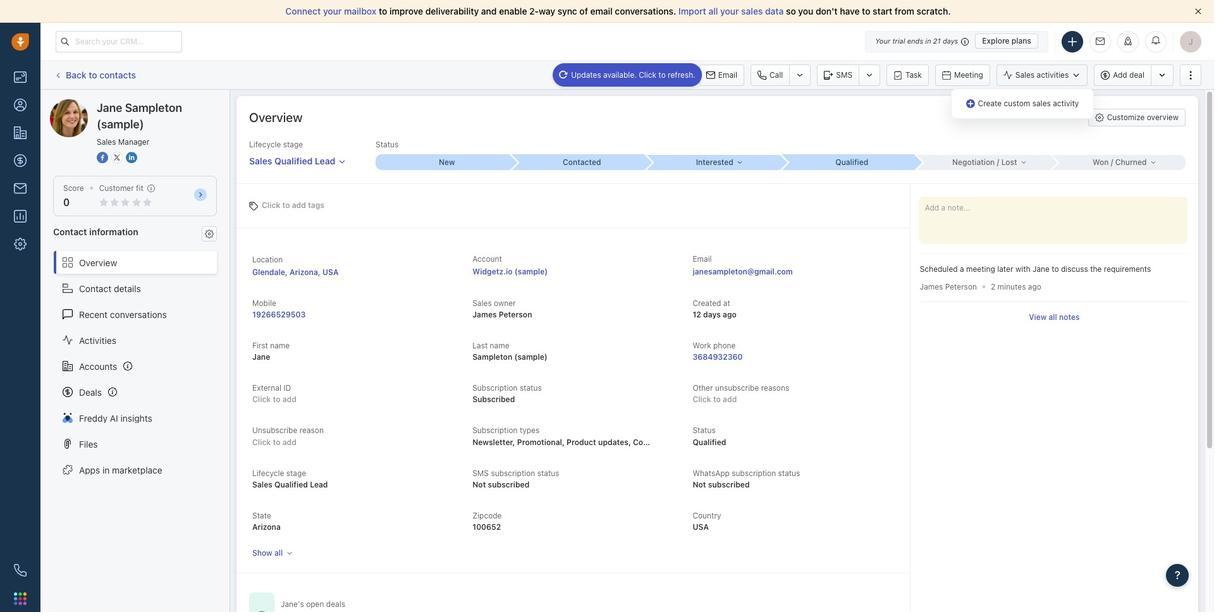 Task type: locate. For each thing, give the bounding box(es) containing it.
subscription up subscribed
[[473, 384, 518, 393]]

click down external
[[252, 395, 271, 405]]

stage inside lifecycle stage sales qualified lead
[[286, 469, 306, 478]]

add left tags
[[292, 200, 306, 210]]

subscribed inside sms subscription status not subscribed
[[488, 480, 530, 490]]

sales owner james peterson
[[473, 299, 532, 320]]

insights
[[121, 413, 152, 424]]

lifecycle up sales qualified lead
[[249, 140, 281, 149]]

2 subscribed from the left
[[709, 480, 750, 490]]

work phone 3684932360
[[693, 341, 743, 362]]

jane inside the first name jane
[[252, 353, 270, 362]]

1 horizontal spatial email
[[719, 70, 738, 79]]

/ left 'lost'
[[998, 157, 1000, 167]]

negotiation / lost button
[[916, 155, 1051, 170]]

not down whatsapp
[[693, 480, 707, 490]]

reason
[[300, 426, 324, 436]]

your
[[323, 6, 342, 16], [721, 6, 739, 16]]

back to contacts link
[[53, 65, 137, 85]]

lifecycle inside lifecycle stage sales qualified lead
[[252, 469, 284, 478]]

contact for contact information
[[53, 227, 87, 237]]

1 vertical spatial contact
[[79, 283, 112, 294]]

cell
[[281, 611, 435, 613]]

sampleton for jane sampleton (sample) sales manager
[[125, 101, 182, 115]]

1 horizontal spatial in
[[926, 37, 932, 45]]

all inside view all notes link
[[1050, 313, 1058, 322]]

contact down 0
[[53, 227, 87, 237]]

0 horizontal spatial overview
[[79, 257, 117, 268]]

1 vertical spatial usa
[[693, 523, 709, 532]]

other unsubscribe reasons click to add
[[693, 384, 790, 405]]

1 horizontal spatial ago
[[1029, 282, 1042, 292]]

all right show
[[275, 549, 283, 558]]

sales inside button
[[1016, 70, 1035, 80]]

all
[[709, 6, 718, 16], [1050, 313, 1058, 322], [275, 549, 283, 558]]

to inside unsubscribe reason click to add
[[273, 438, 281, 447]]

subscription for sms
[[491, 469, 536, 478]]

0 horizontal spatial name
[[270, 341, 290, 351]]

first name jane
[[252, 341, 290, 362]]

sms for sms
[[837, 70, 853, 79]]

1 horizontal spatial subscribed
[[709, 480, 750, 490]]

0 horizontal spatial all
[[275, 549, 283, 558]]

email
[[719, 70, 738, 79], [693, 254, 712, 264]]

james down owner
[[473, 310, 497, 320]]

name right last
[[490, 341, 510, 351]]

usa down country
[[693, 523, 709, 532]]

in left the 21
[[926, 37, 932, 45]]

subscribed
[[473, 395, 515, 405]]

scratch.
[[917, 6, 951, 16]]

and
[[481, 6, 497, 16]]

0 vertical spatial james
[[921, 282, 944, 291]]

widgetz.io
[[473, 267, 513, 277]]

account
[[473, 254, 502, 264]]

0 horizontal spatial ago
[[723, 310, 737, 320]]

(sample) down jane sampleton (sample)
[[97, 118, 144, 131]]

sales inside lifecycle stage sales qualified lead
[[252, 480, 273, 490]]

sales left data at right top
[[742, 6, 763, 16]]

lead
[[315, 156, 336, 167], [310, 480, 328, 490]]

1 your from the left
[[323, 6, 342, 16]]

stage up sales qualified lead link
[[283, 140, 303, 149]]

subscription inside whatsapp subscription status not subscribed
[[732, 469, 777, 478]]

arizona
[[252, 523, 281, 532]]

0 horizontal spatial subscription
[[491, 469, 536, 478]]

status up new link
[[376, 140, 399, 149]]

zipcode 100652
[[473, 511, 502, 532]]

email for email
[[719, 70, 738, 79]]

to down unsubscribe
[[273, 438, 281, 447]]

zipcode
[[473, 511, 502, 521]]

discuss
[[1062, 265, 1089, 274]]

0 vertical spatial contact
[[53, 227, 87, 237]]

(sample) up subscription status subscribed at the left bottom of page
[[515, 353, 548, 362]]

overview
[[1148, 113, 1180, 122]]

0 vertical spatial peterson
[[946, 282, 978, 291]]

0 horizontal spatial peterson
[[499, 310, 532, 320]]

data
[[766, 6, 784, 16]]

(sample)
[[143, 99, 179, 109], [97, 118, 144, 131], [515, 267, 548, 277], [515, 353, 548, 362]]

/ right the won
[[1112, 157, 1114, 167]]

sms button
[[818, 64, 859, 86]]

other
[[693, 384, 714, 393]]

refresh.
[[668, 70, 696, 79]]

ago down at at the right of page
[[723, 310, 737, 320]]

click right the 'available.'
[[639, 70, 657, 79]]

stage
[[283, 140, 303, 149], [286, 469, 306, 478]]

last
[[473, 341, 488, 351]]

1 horizontal spatial not
[[693, 480, 707, 490]]

1 vertical spatial overview
[[79, 257, 117, 268]]

0 vertical spatial email
[[719, 70, 738, 79]]

negotiation / lost link
[[916, 155, 1051, 170]]

fit
[[136, 184, 144, 193]]

not inside whatsapp subscription status not subscribed
[[693, 480, 707, 490]]

0 vertical spatial sales
[[742, 6, 763, 16]]

stage down unsubscribe reason click to add
[[286, 469, 306, 478]]

back to contacts
[[66, 69, 136, 80]]

status for status qualified
[[693, 426, 716, 436]]

0 horizontal spatial days
[[704, 310, 721, 320]]

overview up contact details
[[79, 257, 117, 268]]

phone image
[[14, 564, 27, 577]]

subscription inside sms subscription status not subscribed
[[491, 469, 536, 478]]

your trial ends in 21 days
[[876, 37, 959, 45]]

0 vertical spatial days
[[943, 37, 959, 45]]

/ inside the negotiation / lost button
[[998, 157, 1000, 167]]

sales left owner
[[473, 299, 492, 308]]

james inside sales owner james peterson
[[473, 310, 497, 320]]

0 vertical spatial usa
[[323, 268, 339, 277]]

1 vertical spatial lead
[[310, 480, 328, 490]]

contact up recent
[[79, 283, 112, 294]]

won / churned link
[[1051, 155, 1186, 170]]

qualified
[[275, 156, 313, 167], [836, 158, 869, 167], [693, 438, 727, 447], [275, 480, 308, 490]]

1 horizontal spatial overview
[[249, 110, 303, 125]]

1 vertical spatial sales
[[1033, 99, 1052, 108]]

churned
[[1116, 157, 1148, 167]]

1 vertical spatial in
[[103, 465, 110, 476]]

/ for lost
[[998, 157, 1000, 167]]

sales activities button
[[997, 64, 1095, 86]]

way
[[539, 6, 556, 16]]

conversations.
[[615, 6, 677, 16]]

1 horizontal spatial sales
[[1033, 99, 1052, 108]]

all for show all
[[275, 549, 283, 558]]

1 name from the left
[[270, 341, 290, 351]]

all right view
[[1050, 313, 1058, 322]]

freddy
[[79, 413, 108, 424]]

(sample) up manager
[[143, 99, 179, 109]]

trial
[[893, 37, 906, 45]]

sales activities
[[1016, 70, 1070, 80]]

to inside other unsubscribe reasons click to add
[[714, 395, 721, 405]]

subscribed down whatsapp
[[709, 480, 750, 490]]

0 horizontal spatial your
[[323, 6, 342, 16]]

0 vertical spatial stage
[[283, 140, 303, 149]]

1 subscribed from the left
[[488, 480, 530, 490]]

lead down reason at the bottom left
[[310, 480, 328, 490]]

2 / from the left
[[1112, 157, 1114, 167]]

lifecycle down unsubscribe reason click to add
[[252, 469, 284, 478]]

0 horizontal spatial status
[[376, 140, 399, 149]]

click down other
[[693, 395, 712, 405]]

1 horizontal spatial james
[[921, 282, 944, 291]]

0 horizontal spatial not
[[473, 480, 486, 490]]

days inside created at 12 days ago
[[704, 310, 721, 320]]

0 horizontal spatial sms
[[473, 469, 489, 478]]

0 vertical spatial ago
[[1029, 282, 1042, 292]]

0 horizontal spatial subscribed
[[488, 480, 530, 490]]

0 vertical spatial subscription
[[473, 384, 518, 393]]

sampleton down contacts in the left of the page
[[97, 99, 141, 109]]

1 vertical spatial status
[[693, 426, 716, 436]]

2 name from the left
[[490, 341, 510, 351]]

sales down lifecycle stage
[[249, 156, 272, 167]]

days
[[943, 37, 959, 45], [704, 310, 721, 320]]

send email image
[[1097, 38, 1105, 46]]

stage for lifecycle stage
[[283, 140, 303, 149]]

1 vertical spatial stage
[[286, 469, 306, 478]]

2 not from the left
[[693, 480, 707, 490]]

(sample) right widgetz.io
[[515, 267, 548, 277]]

lead up tags
[[315, 156, 336, 167]]

1 horizontal spatial your
[[721, 6, 739, 16]]

stage for lifecycle stage sales qualified lead
[[286, 469, 306, 478]]

email left call button
[[719, 70, 738, 79]]

your right the import
[[721, 6, 739, 16]]

widgetz.io (sample) link
[[473, 267, 548, 277]]

james
[[921, 282, 944, 291], [473, 310, 497, 320]]

task
[[906, 70, 923, 79]]

to down "unsubscribe"
[[714, 395, 721, 405]]

0 horizontal spatial /
[[998, 157, 1000, 167]]

2 subscription from the top
[[473, 426, 518, 436]]

add inside external id click to add
[[283, 395, 297, 405]]

2 subscription from the left
[[732, 469, 777, 478]]

subscription
[[473, 384, 518, 393], [473, 426, 518, 436]]

1 horizontal spatial days
[[943, 37, 959, 45]]

0 vertical spatial overview
[[249, 110, 303, 125]]

0 horizontal spatial email
[[693, 254, 712, 264]]

glendale,
[[252, 268, 288, 277]]

0 horizontal spatial james
[[473, 310, 497, 320]]

jane down contacts in the left of the page
[[97, 101, 122, 115]]

1 vertical spatial all
[[1050, 313, 1058, 322]]

email up janesampleton@gmail.com
[[693, 254, 712, 264]]

add down unsubscribe
[[283, 438, 297, 447]]

sampleton inside jane sampleton (sample) sales manager
[[125, 101, 182, 115]]

1 subscription from the top
[[473, 384, 518, 393]]

0 vertical spatial lead
[[315, 156, 336, 167]]

name inside last name sampleton (sample)
[[490, 341, 510, 351]]

subscribed for sms
[[488, 480, 530, 490]]

0 vertical spatial sms
[[837, 70, 853, 79]]

sales left activity
[[1033, 99, 1052, 108]]

sales inside sales owner james peterson
[[473, 299, 492, 308]]

days down created
[[704, 310, 721, 320]]

won / churned button
[[1051, 155, 1186, 170]]

scheduled a meeting later with jane to discuss the requirements
[[921, 265, 1152, 274]]

status inside status qualified
[[693, 426, 716, 436]]

add down "unsubscribe"
[[723, 395, 737, 405]]

1 horizontal spatial sms
[[837, 70, 853, 79]]

call button
[[751, 64, 790, 86]]

to right mailbox
[[379, 6, 388, 16]]

1 horizontal spatial subscription
[[732, 469, 777, 478]]

1 vertical spatial email
[[693, 254, 712, 264]]

0 vertical spatial in
[[926, 37, 932, 45]]

not for whatsapp subscription status not subscribed
[[693, 480, 707, 490]]

ai
[[110, 413, 118, 424]]

overview up lifecycle stage
[[249, 110, 303, 125]]

sampleton inside last name sampleton (sample)
[[473, 353, 513, 362]]

interested
[[696, 157, 734, 167]]

1 vertical spatial days
[[704, 310, 721, 320]]

status inside whatsapp subscription status not subscribed
[[779, 469, 801, 478]]

all right the import
[[709, 6, 718, 16]]

1 vertical spatial james
[[473, 310, 497, 320]]

start
[[873, 6, 893, 16]]

1 vertical spatial ago
[[723, 310, 737, 320]]

1 vertical spatial sms
[[473, 469, 489, 478]]

0 vertical spatial lifecycle
[[249, 140, 281, 149]]

account widgetz.io (sample)
[[473, 254, 548, 277]]

usa inside location glendale, arizona, usa
[[323, 268, 339, 277]]

days right the 21
[[943, 37, 959, 45]]

work
[[693, 341, 712, 351]]

updates available. click to refresh.
[[571, 70, 696, 79]]

peterson down a
[[946, 282, 978, 291]]

0 vertical spatial all
[[709, 6, 718, 16]]

1 subscription from the left
[[491, 469, 536, 478]]

1 horizontal spatial name
[[490, 341, 510, 351]]

1 vertical spatial lifecycle
[[252, 469, 284, 478]]

usa inside the country usa
[[693, 523, 709, 532]]

lifecycle
[[249, 140, 281, 149], [252, 469, 284, 478]]

status inside sms subscription status not subscribed
[[538, 469, 560, 478]]

email
[[591, 6, 613, 16]]

email inside email "button"
[[719, 70, 738, 79]]

new link
[[376, 154, 511, 170]]

mobile 19266529503
[[252, 299, 306, 320]]

0 vertical spatial status
[[376, 140, 399, 149]]

ago down scheduled a meeting later with jane to discuss the requirements
[[1029, 282, 1042, 292]]

lead inside lifecycle stage sales qualified lead
[[310, 480, 328, 490]]

reasons
[[762, 384, 790, 393]]

sales left manager
[[97, 137, 116, 147]]

peterson down owner
[[499, 310, 532, 320]]

to down external
[[273, 395, 281, 405]]

sampleton for jane sampleton (sample)
[[97, 99, 141, 109]]

subscribed up the zipcode
[[488, 480, 530, 490]]

call link
[[751, 64, 790, 86]]

files
[[79, 439, 98, 450]]

1 horizontal spatial /
[[1112, 157, 1114, 167]]

click down unsubscribe
[[252, 438, 271, 447]]

add
[[292, 200, 306, 210], [283, 395, 297, 405], [723, 395, 737, 405], [283, 438, 297, 447]]

sampleton up manager
[[125, 101, 182, 115]]

sales for sales qualified lead
[[249, 156, 272, 167]]

email inside email janesampleton@gmail.com
[[693, 254, 712, 264]]

1 horizontal spatial usa
[[693, 523, 709, 532]]

1 horizontal spatial all
[[709, 6, 718, 16]]

1 / from the left
[[998, 157, 1000, 167]]

sales left activities
[[1016, 70, 1035, 80]]

explore plans
[[983, 36, 1032, 46]]

not inside sms subscription status not subscribed
[[473, 480, 486, 490]]

1 vertical spatial subscription
[[473, 426, 518, 436]]

name
[[270, 341, 290, 351], [490, 341, 510, 351]]

1 horizontal spatial status
[[693, 426, 716, 436]]

(sample) inside "account widgetz.io (sample)"
[[515, 267, 548, 277]]

subscribed inside whatsapp subscription status not subscribed
[[709, 480, 750, 490]]

1 not from the left
[[473, 480, 486, 490]]

subscription down subscribed
[[473, 426, 518, 436]]

in right "apps"
[[103, 465, 110, 476]]

subscription right whatsapp
[[732, 469, 777, 478]]

click inside external id click to add
[[252, 395, 271, 405]]

to right back
[[89, 69, 97, 80]]

sales up state
[[252, 480, 273, 490]]

subscription down subscription types
[[491, 469, 536, 478]]

/ inside won / churned button
[[1112, 157, 1114, 167]]

/
[[998, 157, 1000, 167], [1112, 157, 1114, 167]]

0 horizontal spatial usa
[[323, 268, 339, 277]]

click for id
[[252, 395, 271, 405]]

task button
[[887, 64, 930, 86]]

lifecycle stage sales qualified lead
[[252, 469, 328, 490]]

(sample) inside last name sampleton (sample)
[[515, 353, 548, 362]]

not up the zipcode
[[473, 480, 486, 490]]

name right first
[[270, 341, 290, 351]]

add down the id
[[283, 395, 297, 405]]

subscription inside subscription status subscribed
[[473, 384, 518, 393]]

(sample) inside jane sampleton (sample) sales manager
[[97, 118, 144, 131]]

to inside external id click to add
[[273, 395, 281, 405]]

jane down first
[[252, 353, 270, 362]]

sampleton down last
[[473, 353, 513, 362]]

country
[[693, 511, 722, 521]]

usa right arizona,
[[323, 268, 339, 277]]

click inside unsubscribe reason click to add
[[252, 438, 271, 447]]

2 vertical spatial all
[[275, 549, 283, 558]]

your left mailbox
[[323, 6, 342, 16]]

james down scheduled
[[921, 282, 944, 291]]

status for status
[[376, 140, 399, 149]]

sms inside sms subscription status not subscribed
[[473, 469, 489, 478]]

qualified inside lifecycle stage sales qualified lead
[[275, 480, 308, 490]]

name inside the first name jane
[[270, 341, 290, 351]]

1 vertical spatial peterson
[[499, 310, 532, 320]]

status qualified
[[693, 426, 727, 447]]

2 horizontal spatial all
[[1050, 313, 1058, 322]]

sms inside "button"
[[837, 70, 853, 79]]

country usa
[[693, 511, 722, 532]]

status down other
[[693, 426, 716, 436]]



Task type: vqa. For each thing, say whether or not it's contained in the screenshot.


Task type: describe. For each thing, give the bounding box(es) containing it.
subscribed for whatsapp
[[709, 480, 750, 490]]

open
[[306, 600, 324, 609]]

subscription for subscription types
[[473, 426, 518, 436]]

email for email janesampleton@gmail.com
[[693, 254, 712, 264]]

lifecycle for lifecycle stage
[[249, 140, 281, 149]]

add deal
[[1114, 70, 1145, 80]]

email janesampleton@gmail.com
[[693, 254, 793, 277]]

what's new image
[[1124, 36, 1133, 45]]

contact details
[[79, 283, 141, 294]]

show all
[[252, 549, 283, 558]]

qualified link
[[781, 154, 916, 170]]

meeting
[[967, 265, 996, 274]]

so
[[787, 6, 797, 16]]

at
[[724, 299, 731, 308]]

deals
[[79, 387, 102, 398]]

owner
[[494, 299, 516, 308]]

a
[[961, 265, 965, 274]]

click for available.
[[639, 70, 657, 79]]

peterson inside sales owner james peterson
[[499, 310, 532, 320]]

jane sampleton (sample)
[[75, 99, 179, 109]]

glendale, arizona, usa link
[[252, 268, 339, 277]]

click for reason
[[252, 438, 271, 447]]

customer
[[99, 184, 134, 193]]

unsubscribe
[[252, 426, 298, 436]]

0
[[63, 197, 70, 208]]

not for sms subscription status not subscribed
[[473, 480, 486, 490]]

19266529503
[[252, 310, 306, 320]]

contact for contact details
[[79, 283, 112, 294]]

name for last name
[[490, 341, 510, 351]]

created at 12 days ago
[[693, 299, 737, 320]]

activities
[[1037, 70, 1070, 80]]

meeting button
[[936, 64, 991, 86]]

subscription for subscription status subscribed
[[473, 384, 518, 393]]

janesampleton@gmail.com
[[693, 267, 793, 277]]

jane right "with"
[[1033, 265, 1050, 274]]

2
[[992, 282, 996, 292]]

from
[[895, 6, 915, 16]]

lifecycle stage
[[249, 140, 303, 149]]

updates available. click to refresh. link
[[553, 63, 702, 86]]

add inside unsubscribe reason click to add
[[283, 438, 297, 447]]

sync
[[558, 6, 578, 16]]

(sample) for jane sampleton (sample)
[[143, 99, 179, 109]]

apps in marketplace
[[79, 465, 162, 476]]

negotiation / lost
[[953, 157, 1018, 167]]

manager
[[118, 137, 150, 147]]

status inside subscription status subscribed
[[520, 384, 542, 393]]

lead inside sales qualified lead link
[[315, 156, 336, 167]]

to left refresh.
[[659, 70, 666, 79]]

sales qualified lead
[[249, 156, 336, 167]]

ago inside created at 12 days ago
[[723, 310, 737, 320]]

container_wx8msf4aqz5i3rn1 image
[[256, 611, 268, 613]]

improve
[[390, 6, 423, 16]]

show
[[252, 549, 273, 558]]

deals
[[326, 600, 345, 609]]

plans
[[1012, 36, 1032, 46]]

all for view all notes
[[1050, 313, 1058, 322]]

21
[[934, 37, 941, 45]]

sales inside jane sampleton (sample) sales manager
[[97, 137, 116, 147]]

0 horizontal spatial in
[[103, 465, 110, 476]]

state
[[252, 511, 271, 521]]

to left start
[[863, 6, 871, 16]]

click inside other unsubscribe reasons click to add
[[693, 395, 712, 405]]

contacted
[[563, 158, 601, 167]]

import all your sales data link
[[679, 6, 787, 16]]

click left tags
[[262, 200, 281, 210]]

(sample) for jane sampleton (sample) sales manager
[[97, 118, 144, 131]]

lifecycle for lifecycle stage sales qualified lead
[[252, 469, 284, 478]]

conversations
[[110, 309, 167, 320]]

freddy ai insights
[[79, 413, 152, 424]]

mng settings image
[[205, 230, 214, 238]]

connect your mailbox link
[[286, 6, 379, 16]]

scheduled
[[921, 265, 958, 274]]

activities
[[79, 335, 116, 346]]

3684932360
[[693, 353, 743, 362]]

freshworks switcher image
[[14, 593, 27, 605]]

recent
[[79, 309, 108, 320]]

view all notes
[[1030, 313, 1080, 322]]

0 button
[[63, 197, 70, 208]]

phone element
[[8, 558, 33, 583]]

jane down back
[[75, 99, 95, 109]]

sales for sales owner james peterson
[[473, 299, 492, 308]]

click to add tags
[[262, 200, 325, 210]]

interested button
[[646, 155, 781, 170]]

contacted link
[[511, 154, 646, 170]]

score
[[63, 184, 84, 193]]

location glendale, arizona, usa
[[252, 255, 339, 277]]

deliverability
[[426, 6, 479, 16]]

external
[[252, 384, 282, 393]]

close image
[[1196, 8, 1202, 15]]

lost
[[1002, 157, 1018, 167]]

explore
[[983, 36, 1010, 46]]

requirements
[[1105, 265, 1152, 274]]

sms for sms subscription status not subscribed
[[473, 469, 489, 478]]

available.
[[604, 70, 637, 79]]

status for sms subscription status
[[538, 469, 560, 478]]

external id click to add
[[252, 384, 297, 405]]

to left discuss
[[1052, 265, 1060, 274]]

12
[[693, 310, 702, 320]]

jane inside jane sampleton (sample) sales manager
[[97, 101, 122, 115]]

1 horizontal spatial peterson
[[946, 282, 978, 291]]

don't
[[816, 6, 838, 16]]

first
[[252, 341, 268, 351]]

later
[[998, 265, 1014, 274]]

whatsapp
[[693, 469, 730, 478]]

import
[[679, 6, 707, 16]]

sales for sales activities
[[1016, 70, 1035, 80]]

(sample) for account widgetz.io (sample)
[[515, 267, 548, 277]]

notes
[[1060, 313, 1080, 322]]

2 your from the left
[[721, 6, 739, 16]]

to left tags
[[283, 200, 290, 210]]

add deal button
[[1095, 64, 1152, 86]]

view all notes link
[[1030, 312, 1080, 323]]

customize overview
[[1108, 113, 1180, 122]]

status for whatsapp subscription status
[[779, 469, 801, 478]]

19266529503 link
[[252, 310, 306, 320]]

new
[[439, 158, 455, 167]]

add inside other unsubscribe reasons click to add
[[723, 395, 737, 405]]

information
[[89, 227, 138, 237]]

mailbox
[[344, 6, 377, 16]]

mobile
[[252, 299, 276, 308]]

explore plans link
[[976, 34, 1039, 49]]

name for first name
[[270, 341, 290, 351]]

subscription types
[[473, 426, 540, 436]]

Search your CRM... text field
[[56, 31, 182, 52]]

0 horizontal spatial sales
[[742, 6, 763, 16]]

subscription for whatsapp
[[732, 469, 777, 478]]

have
[[841, 6, 860, 16]]

id
[[284, 384, 291, 393]]

sms subscription status not subscribed
[[473, 469, 560, 490]]

back
[[66, 69, 86, 80]]

/ for churned
[[1112, 157, 1114, 167]]

create custom sales activity
[[979, 99, 1080, 108]]

jane's open deals
[[281, 600, 345, 609]]



